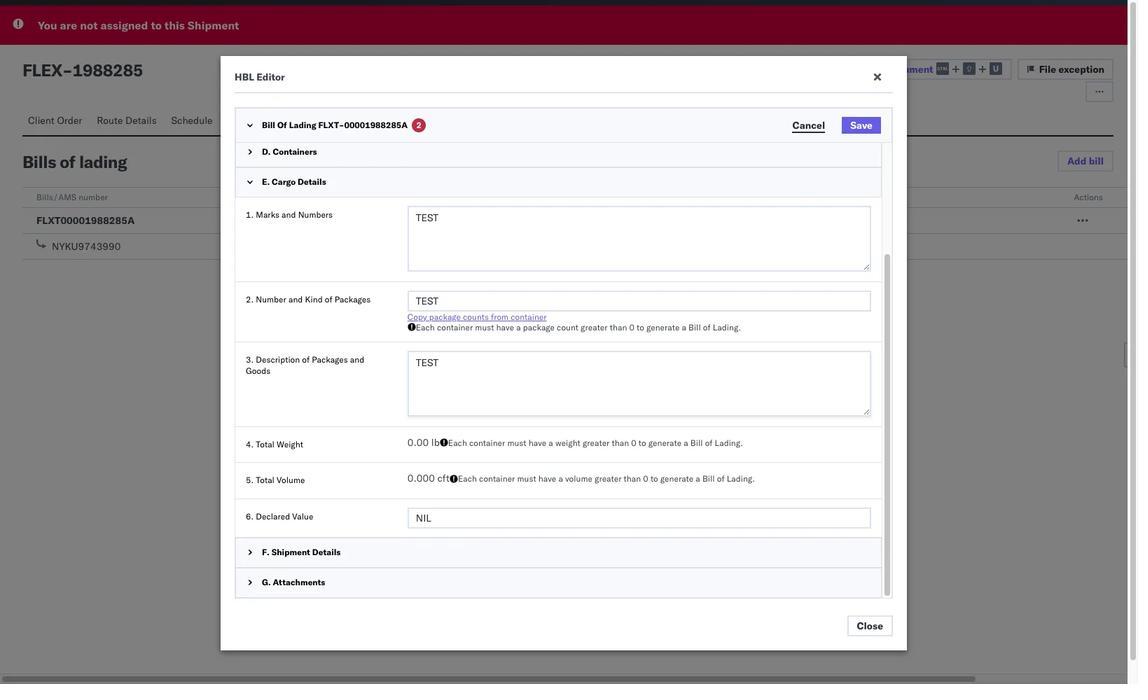 Task type: vqa. For each thing, say whether or not it's contained in the screenshot.
bottommost the 'Supercharged'
no



Task type: describe. For each thing, give the bounding box(es) containing it.
editor
[[257, 71, 285, 83]]

surrender
[[834, 192, 870, 203]]

e. cargo details
[[262, 176, 326, 187]]

cancel button
[[784, 117, 834, 134]]

declared
[[256, 512, 290, 522]]

0 vertical spatial than
[[610, 322, 627, 333]]

g.
[[262, 577, 271, 588]]

0 vertical spatial 0
[[630, 322, 635, 333]]

containers inside button
[[226, 114, 275, 127]]

number
[[256, 294, 286, 305]]

generate for cft
[[661, 474, 694, 484]]

to left "this"
[[151, 18, 162, 32]]

0 vertical spatial generate
[[647, 322, 680, 333]]

counts
[[463, 312, 489, 322]]

value
[[292, 512, 314, 522]]

1 vertical spatial containers
[[273, 146, 317, 157]]

g. attachments
[[262, 577, 326, 588]]

upload document button
[[840, 59, 1012, 80]]

to up each container must have a volume greater than 0 to generate a bill of lading.
[[639, 438, 647, 448]]

5.
[[246, 475, 254, 486]]

close
[[857, 620, 884, 633]]

obl surrender
[[815, 192, 870, 203]]

0 vertical spatial packages
[[335, 294, 371, 305]]

container for each container must have a weight greater than 0 to generate a bill of lading.
[[470, 438, 505, 448]]

lb
[[432, 436, 440, 449]]

0 for cft
[[644, 474, 649, 484]]

from
[[491, 312, 509, 322]]

you are not assigned to this shipment
[[38, 18, 239, 32]]

5. total volume
[[246, 475, 305, 486]]

must for lb
[[508, 438, 527, 448]]

total for 0.00
[[256, 439, 275, 450]]

route details button
[[91, 108, 166, 135]]

to up test text box
[[637, 322, 645, 333]]

file exception
[[1040, 63, 1105, 76]]

packages inside '3. description of packages and goods'
[[312, 354, 348, 365]]

4.
[[246, 439, 254, 450]]

details for f. shipment details
[[312, 547, 341, 558]]

are
[[60, 18, 77, 32]]

each container must have a weight greater than 0 to generate a bill of lading.
[[448, 438, 743, 448]]

marks
[[256, 209, 280, 220]]

schedule
[[171, 114, 213, 127]]

2.
[[246, 294, 254, 305]]

client order button
[[22, 108, 91, 135]]

description
[[256, 354, 300, 365]]

0 for lb
[[632, 438, 637, 448]]

1988285
[[72, 60, 143, 81]]

and for number
[[289, 294, 303, 305]]

nyku9743990
[[52, 240, 121, 253]]

cancel
[[793, 119, 826, 131]]

bill type
[[296, 192, 327, 203]]

- for flex
[[62, 60, 72, 81]]

container for each container must have a volume greater than 0 to generate a bill of lading.
[[479, 474, 515, 484]]

express
[[336, 214, 371, 227]]

numbers
[[298, 209, 333, 220]]

weight
[[556, 438, 581, 448]]

6. declared value
[[246, 512, 314, 522]]

bill
[[1089, 155, 1104, 167]]

add bill button
[[1058, 151, 1114, 172]]

0 vertical spatial must
[[475, 322, 494, 333]]

and for marks
[[282, 209, 296, 220]]

cft
[[438, 473, 450, 485]]

d.
[[262, 146, 271, 157]]

0.00
[[408, 436, 429, 449]]

0 vertical spatial shipment
[[188, 18, 239, 32]]

method
[[588, 192, 617, 203]]

1 horizontal spatial package
[[523, 322, 555, 333]]

kind
[[305, 294, 323, 305]]

lading
[[79, 151, 127, 172]]

route details
[[97, 114, 157, 127]]

count
[[557, 322, 579, 333]]

details for e. cargo details
[[298, 176, 326, 187]]

lading
[[289, 120, 316, 130]]

save button
[[842, 117, 882, 134]]

add
[[1068, 155, 1087, 167]]

document
[[885, 63, 934, 75]]

each for cft
[[458, 474, 477, 484]]

bol
[[289, 114, 309, 127]]

00001988285a
[[344, 120, 408, 130]]

save
[[851, 119, 873, 132]]

route
[[97, 114, 123, 127]]

weight
[[277, 439, 303, 450]]

documents
[[320, 114, 370, 127]]

add bill
[[1068, 155, 1104, 167]]

than for lb
[[612, 438, 629, 448]]

copy package counts from container
[[408, 312, 547, 322]]

have for lb
[[529, 438, 547, 448]]

f.
[[262, 547, 270, 558]]

release
[[556, 192, 586, 203]]

flxt00001988285a
[[36, 214, 135, 227]]

2. number and kind of packages
[[246, 294, 371, 305]]

bills
[[22, 151, 56, 172]]

3.
[[246, 354, 254, 365]]

upload
[[850, 63, 883, 75]]

copy
[[408, 312, 427, 322]]



Task type: locate. For each thing, give the bounding box(es) containing it.
to down the each container must have a weight greater than 0 to generate a bill of lading. on the bottom of the page
[[651, 474, 659, 484]]

details up attachments at the left of page
[[312, 547, 341, 558]]

a
[[517, 322, 521, 333], [682, 322, 687, 333], [549, 438, 553, 448], [684, 438, 689, 448], [559, 474, 563, 484], [696, 474, 701, 484]]

0 vertical spatial lading.
[[713, 322, 742, 333]]

each left counts
[[416, 322, 435, 333]]

greater for cft
[[595, 474, 622, 484]]

3. description of packages and goods
[[246, 354, 365, 377]]

1 vertical spatial -
[[327, 214, 333, 227]]

bill
[[262, 120, 275, 130], [296, 192, 308, 203], [689, 322, 701, 333], [691, 438, 703, 448], [703, 474, 715, 484]]

2 vertical spatial lading.
[[727, 474, 755, 484]]

0.000
[[408, 473, 435, 485]]

messages button
[[379, 108, 436, 135]]

obl
[[815, 192, 831, 203]]

bills of lading
[[22, 151, 127, 172]]

documents button
[[314, 108, 379, 135]]

shipment right "this"
[[188, 18, 239, 32]]

client
[[28, 114, 54, 127]]

actions
[[1075, 192, 1104, 203]]

0
[[630, 322, 635, 333], [632, 438, 637, 448], [644, 474, 649, 484]]

house
[[296, 214, 325, 227]]

2 vertical spatial have
[[539, 474, 557, 484]]

total right 4.
[[256, 439, 275, 450]]

than
[[610, 322, 627, 333], [612, 438, 629, 448], [624, 474, 641, 484]]

2 total from the top
[[256, 475, 275, 486]]

container right copy
[[437, 322, 473, 333]]

flex
[[22, 60, 62, 81]]

1 horizontal spatial shipment
[[272, 547, 310, 558]]

package right copy
[[429, 312, 461, 322]]

1 horizontal spatial -
[[327, 214, 333, 227]]

and inside '3. description of packages and goods'
[[350, 354, 365, 365]]

1 vertical spatial greater
[[583, 438, 610, 448]]

than up each container must have a volume greater than 0 to generate a bill of lading.
[[612, 438, 629, 448]]

d. containers
[[262, 146, 317, 157]]

schedule button
[[166, 108, 221, 135]]

messages
[[384, 114, 429, 127]]

of inside '3. description of packages and goods'
[[302, 354, 310, 365]]

TEST text field
[[408, 206, 872, 272]]

close button
[[848, 616, 893, 637]]

details up bill type
[[298, 176, 326, 187]]

2 vertical spatial each
[[458, 474, 477, 484]]

details
[[125, 114, 157, 127], [298, 176, 326, 187], [312, 547, 341, 558]]

package left count at top
[[523, 322, 555, 333]]

details inside button
[[125, 114, 157, 127]]

0 vertical spatial details
[[125, 114, 157, 127]]

0 vertical spatial each
[[416, 322, 435, 333]]

have left volume
[[539, 474, 557, 484]]

hbl editor
[[235, 71, 285, 83]]

packages right the description
[[312, 354, 348, 365]]

0 up test text box
[[630, 322, 635, 333]]

total right the 5.
[[256, 475, 275, 486]]

4. total weight
[[246, 439, 303, 450]]

bol button
[[284, 108, 314, 135]]

generate for lb
[[649, 438, 682, 448]]

packages right kind
[[335, 294, 371, 305]]

have left the 'weight'
[[529, 438, 547, 448]]

exception
[[1059, 63, 1105, 76]]

1 vertical spatial have
[[529, 438, 547, 448]]

must right copy
[[475, 322, 494, 333]]

2 vertical spatial 0
[[644, 474, 649, 484]]

container right from
[[511, 312, 547, 322]]

0 horizontal spatial package
[[429, 312, 461, 322]]

file exception button
[[1018, 59, 1114, 80], [1018, 59, 1114, 80]]

- for house
[[327, 214, 333, 227]]

container right lb at the left bottom
[[470, 438, 505, 448]]

goods
[[246, 366, 271, 377]]

each right lb at the left bottom
[[448, 438, 467, 448]]

1 vertical spatial and
[[289, 294, 303, 305]]

2 vertical spatial and
[[350, 354, 365, 365]]

each right cft
[[458, 474, 477, 484]]

details right route
[[125, 114, 157, 127]]

volume
[[277, 475, 305, 486]]

must
[[475, 322, 494, 333], [508, 438, 527, 448], [518, 474, 537, 484]]

must left volume
[[518, 474, 537, 484]]

1. marks and numbers
[[246, 209, 333, 220]]

of
[[277, 120, 287, 130]]

than for cft
[[624, 474, 641, 484]]

volume
[[566, 474, 593, 484]]

must left the 'weight'
[[508, 438, 527, 448]]

bills/ams
[[36, 192, 77, 203]]

type
[[311, 192, 327, 203]]

assigned
[[101, 18, 148, 32]]

not
[[80, 18, 98, 32]]

upload document
[[850, 63, 934, 75]]

and
[[282, 209, 296, 220], [289, 294, 303, 305], [350, 354, 365, 365]]

1 vertical spatial than
[[612, 438, 629, 448]]

than right count at top
[[610, 322, 627, 333]]

6.
[[246, 512, 254, 522]]

greater right the 'weight'
[[583, 438, 610, 448]]

containers left of
[[226, 114, 275, 127]]

greater right volume
[[595, 474, 622, 484]]

- down "are"
[[62, 60, 72, 81]]

2 vertical spatial greater
[[595, 474, 622, 484]]

total
[[256, 439, 275, 450], [256, 475, 275, 486]]

0 vertical spatial and
[[282, 209, 296, 220]]

lading. for lb
[[715, 438, 743, 448]]

1 vertical spatial generate
[[649, 438, 682, 448]]

greater for lb
[[583, 438, 610, 448]]

bill of lading flxt-00001988285a
[[262, 120, 408, 130]]

shipment right f.
[[272, 547, 310, 558]]

each container must have a volume greater than 0 to generate a bill of lading.
[[458, 474, 755, 484]]

0 down the each container must have a weight greater than 0 to generate a bill of lading. on the bottom of the page
[[644, 474, 649, 484]]

1 vertical spatial packages
[[312, 354, 348, 365]]

container for each container must have a package count greater than 0 to generate a bill of lading.
[[437, 322, 473, 333]]

1 vertical spatial lading.
[[715, 438, 743, 448]]

f. shipment details
[[262, 547, 341, 558]]

1 vertical spatial details
[[298, 176, 326, 187]]

file
[[1040, 63, 1057, 76]]

shipment
[[188, 18, 239, 32], [272, 547, 310, 558]]

this
[[165, 18, 185, 32]]

1 vertical spatial shipment
[[272, 547, 310, 558]]

container right cft
[[479, 474, 515, 484]]

greater right count at top
[[581, 322, 608, 333]]

0 vertical spatial have
[[497, 322, 514, 333]]

1 vertical spatial 0
[[632, 438, 637, 448]]

1.
[[246, 209, 254, 220]]

2 vertical spatial than
[[624, 474, 641, 484]]

each for lb
[[448, 438, 467, 448]]

0 horizontal spatial -
[[62, 60, 72, 81]]

have for cft
[[539, 474, 557, 484]]

packages
[[335, 294, 371, 305], [312, 354, 348, 365]]

0 vertical spatial greater
[[581, 322, 608, 333]]

total for 0.000
[[256, 475, 275, 486]]

2 vertical spatial generate
[[661, 474, 694, 484]]

0 horizontal spatial shipment
[[188, 18, 239, 32]]

None text field
[[408, 291, 872, 312], [408, 508, 872, 529], [408, 291, 872, 312], [408, 508, 872, 529]]

2 vertical spatial details
[[312, 547, 341, 558]]

bills/ams number
[[36, 192, 108, 203]]

copy package counts from container button
[[408, 312, 547, 322]]

each
[[416, 322, 435, 333], [448, 438, 467, 448], [458, 474, 477, 484]]

TEST text field
[[408, 351, 872, 417]]

order
[[57, 114, 82, 127]]

attachments
[[273, 577, 326, 588]]

containers down "lading"
[[273, 146, 317, 157]]

1 vertical spatial each
[[448, 438, 467, 448]]

flxt-
[[318, 120, 344, 130]]

- right house
[[327, 214, 333, 227]]

2 vertical spatial must
[[518, 474, 537, 484]]

0 vertical spatial total
[[256, 439, 275, 450]]

of
[[60, 151, 75, 172], [325, 294, 333, 305], [703, 322, 711, 333], [302, 354, 310, 365], [705, 438, 713, 448], [717, 474, 725, 484]]

-
[[62, 60, 72, 81], [327, 214, 333, 227]]

1 total from the top
[[256, 439, 275, 450]]

than down the each container must have a weight greater than 0 to generate a bill of lading. on the bottom of the page
[[624, 474, 641, 484]]

each container must have a package count greater than 0 to generate a bill of lading.
[[416, 322, 742, 333]]

1 vertical spatial total
[[256, 475, 275, 486]]

0 vertical spatial -
[[62, 60, 72, 81]]

e.
[[262, 176, 270, 187]]

0 up each container must have a volume greater than 0 to generate a bill of lading.
[[632, 438, 637, 448]]

generate
[[647, 322, 680, 333], [649, 438, 682, 448], [661, 474, 694, 484]]

hbl
[[235, 71, 254, 83]]

0.00 lb
[[408, 436, 440, 449]]

cargo
[[272, 176, 296, 187]]

containers button
[[221, 108, 284, 135]]

lading. for cft
[[727, 474, 755, 484]]

have right counts
[[497, 322, 514, 333]]

must for cft
[[518, 474, 537, 484]]

0 vertical spatial containers
[[226, 114, 275, 127]]

to
[[151, 18, 162, 32], [637, 322, 645, 333], [639, 438, 647, 448], [651, 474, 659, 484]]

containers
[[226, 114, 275, 127], [273, 146, 317, 157]]

1 vertical spatial must
[[508, 438, 527, 448]]



